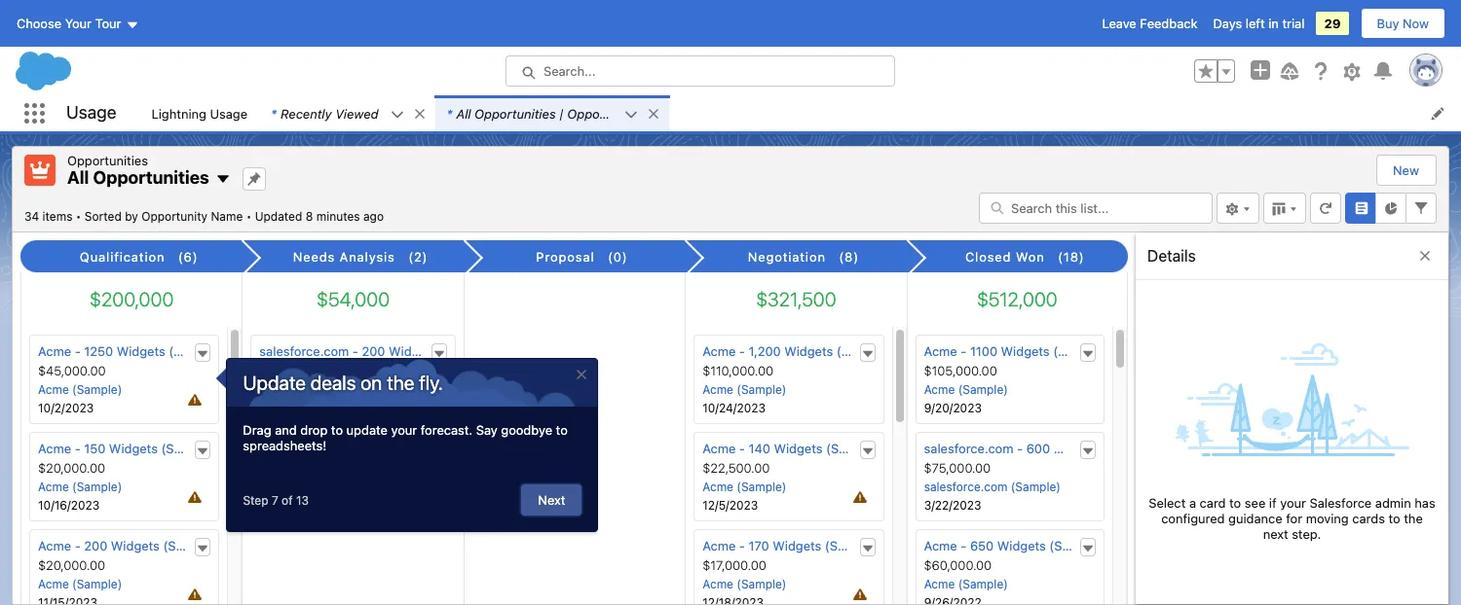 Task type: vqa. For each thing, say whether or not it's contained in the screenshot.
Acme - 170 Widgets (Sample) LINK
yes



Task type: locate. For each thing, give the bounding box(es) containing it.
0 vertical spatial your
[[391, 423, 417, 438]]

10/10/2023
[[260, 401, 321, 416]]

salesforce.com (sample) link for $75,000.00
[[924, 480, 1061, 495]]

$20,000.00 down acme - 200 widgets (sample)
[[38, 558, 105, 574]]

(6)
[[178, 249, 198, 265]]

qualification
[[80, 249, 165, 265]]

acme up 10/24/2023
[[703, 383, 733, 398]]

10/16/2023
[[38, 499, 100, 513]]

acme (sample) link down $60,000.00
[[924, 578, 1008, 592]]

- for salesforce.com - 200 widgets (sample)
[[352, 344, 358, 360]]

200 up on
[[362, 344, 385, 360]]

- for acme - 1100 widgets (sample)
[[961, 344, 967, 360]]

text default image
[[646, 107, 660, 121], [390, 108, 404, 122], [624, 108, 638, 122], [196, 348, 210, 361], [861, 348, 874, 361], [1081, 348, 1095, 361], [196, 542, 210, 556]]

all inside all opportunities|opportunities|list view element
[[67, 168, 89, 188]]

- up $20,000.00 acme (sample)
[[75, 539, 81, 554]]

*
[[271, 106, 277, 121], [447, 106, 452, 121]]

widgets right 650
[[997, 539, 1046, 554]]

widgets for acme - 150 widgets (sample)
[[109, 441, 158, 457]]

widgets up $20,000.00 acme (sample)
[[111, 539, 160, 554]]

acme down 10/16/2023 at the bottom left of the page
[[38, 578, 69, 592]]

widgets right 150
[[109, 441, 158, 457]]

acme down $17,000.00
[[703, 578, 733, 592]]

salesforce.com - 200 widgets (sample)
[[260, 344, 494, 360]]

update deals on the fly. dialog
[[226, 359, 599, 533]]

• right name
[[246, 209, 252, 224]]

(sample) inside $17,000.00 acme (sample)
[[737, 578, 787, 592]]

1 horizontal spatial usage
[[210, 106, 248, 121]]

acme - 650 widgets (sample)
[[924, 539, 1103, 554]]

now
[[1403, 16, 1429, 31]]

salesforce.com down "$75,000.00"
[[924, 480, 1008, 495]]

1 vertical spatial all
[[67, 168, 89, 188]]

- left 140
[[739, 441, 745, 457]]

closed won
[[965, 249, 1045, 265]]

acme inside $105,000.00 acme (sample) 9/20/2023
[[924, 383, 955, 398]]

1 * from the left
[[271, 106, 277, 121]]

$20,000.00 inside the $20,000.00 salesforce.com (sample) 10/10/2023
[[260, 363, 327, 379]]

text default image for salesforce.com - 200 widgets (sample)
[[432, 348, 446, 361]]

buy now button
[[1360, 8, 1446, 39]]

widgets right 140
[[774, 441, 823, 457]]

drag and drop to update your forecast. say goodbye to spreadsheets!
[[243, 423, 568, 454]]

* all opportunities | opportunities
[[447, 106, 649, 121]]

the inside dialog
[[387, 372, 414, 395]]

1 • from the left
[[76, 209, 81, 224]]

200 up $20,000.00 acme (sample)
[[84, 539, 107, 554]]

0 horizontal spatial •
[[76, 209, 81, 224]]

- for acme - 200 widgets (sample)
[[75, 539, 81, 554]]

acme (sample) link for 140
[[703, 480, 787, 495]]

widgets for salesforce.com - 600 widgets (sample)
[[1054, 441, 1102, 457]]

(sample) inside $22,500.00 acme (sample) 12/5/2023
[[737, 480, 787, 495]]

acme (sample) link down $110,000.00
[[703, 383, 787, 398]]

widgets up fly.
[[389, 344, 437, 360]]

salesforce.com - 600 widgets (sample) link
[[924, 441, 1159, 457]]

1 horizontal spatial your
[[1280, 496, 1306, 511]]

acme (sample) link for 1100
[[924, 383, 1008, 398]]

- up $45,000.00
[[75, 344, 81, 360]]

acme - 150 widgets (sample)
[[38, 441, 215, 457]]

widgets for acme - 650 widgets (sample)
[[997, 539, 1046, 554]]

- left 320
[[352, 441, 358, 457]]

salesforce.com - 200 widgets (sample) link
[[260, 344, 494, 360]]

$54,000
[[317, 288, 390, 311]]

salesforce.com inside the $20,000.00 salesforce.com (sample) 10/10/2023
[[260, 383, 343, 398]]

200 for acme
[[84, 539, 107, 554]]

acme up $105,000.00
[[924, 344, 957, 360]]

widgets right 1250
[[117, 344, 165, 360]]

* left recently
[[271, 106, 277, 121]]

- left 170
[[739, 539, 745, 554]]

(sample) inside $105,000.00 acme (sample) 9/20/2023
[[958, 383, 1008, 398]]

the
[[387, 372, 414, 395], [1404, 511, 1423, 527]]

0 horizontal spatial the
[[387, 372, 414, 395]]

guidance
[[1229, 511, 1283, 527]]

- left 150
[[75, 441, 81, 457]]

2 * from the left
[[447, 106, 452, 121]]

acme - 140 widgets (sample)
[[703, 441, 879, 457]]

your inside select a card to see if your salesforce admin has configured guidance for moving cards to the next step.
[[1280, 496, 1306, 511]]

$105,000.00
[[924, 363, 997, 379]]

lightning usage
[[151, 106, 248, 121]]

acme up 10/16/2023 at the bottom left of the page
[[38, 480, 69, 495]]

list view controls image
[[1217, 192, 1260, 224]]

$60,000.00 acme (sample)
[[924, 558, 1008, 592]]

$20,000.00 for acme - 150 widgets (sample)
[[38, 461, 105, 476]]

200
[[362, 344, 385, 360], [84, 539, 107, 554]]

(sample)
[[169, 344, 222, 360], [441, 344, 494, 360], [837, 344, 890, 360], [1053, 344, 1107, 360], [72, 383, 122, 398], [346, 383, 396, 398], [737, 383, 787, 398], [958, 383, 1008, 398], [161, 441, 215, 457], [441, 441, 494, 457], [826, 441, 879, 457], [1106, 441, 1159, 457], [72, 480, 122, 495], [346, 480, 396, 495], [737, 480, 787, 495], [1011, 480, 1061, 495], [163, 539, 216, 554], [825, 539, 878, 554], [1049, 539, 1103, 554], [72, 578, 122, 592], [737, 578, 787, 592], [958, 578, 1008, 592]]

recently
[[281, 106, 332, 121]]

deals
[[310, 372, 356, 395]]

acme inside $45,000.00 acme (sample) 10/2/2023
[[38, 383, 69, 398]]

to
[[331, 423, 343, 438], [556, 423, 568, 438], [1229, 496, 1241, 511], [1389, 511, 1400, 527]]

(sample) inside the $20,000.00 salesforce.com (sample) 10/10/2023
[[346, 383, 396, 398]]

opportunities left |
[[475, 106, 556, 121]]

salesforce.com up 10/10/2023
[[260, 383, 343, 398]]

group
[[1194, 59, 1235, 83]]

$22,500.00 acme (sample) 12/5/2023
[[703, 461, 787, 513]]

text default image for acme - 170 widgets (sample)
[[861, 542, 874, 556]]

usage up all opportunities
[[66, 103, 116, 123]]

150
[[84, 441, 106, 457]]

1 horizontal spatial the
[[1404, 511, 1423, 527]]

acme - 1100 widgets (sample)
[[924, 344, 1107, 360]]

- left 650
[[961, 539, 967, 554]]

acme (sample) link down $45,000.00
[[38, 383, 122, 398]]

acme
[[38, 344, 71, 360], [703, 344, 736, 360], [924, 344, 957, 360], [38, 383, 69, 398], [703, 383, 733, 398], [924, 383, 955, 398], [38, 441, 71, 457], [703, 441, 736, 457], [38, 480, 69, 495], [703, 480, 733, 495], [38, 539, 71, 554], [703, 539, 736, 554], [924, 539, 957, 554], [38, 578, 69, 592], [703, 578, 733, 592], [924, 578, 955, 592]]

your
[[65, 16, 92, 31]]

opportunities up all opportunities status on the left top
[[93, 168, 209, 188]]

1 horizontal spatial 200
[[362, 344, 385, 360]]

salesforce.com (sample) link down $34,000.00
[[260, 480, 396, 495]]

acme inside $22,500.00 acme (sample) 12/5/2023
[[703, 480, 733, 495]]

items
[[42, 209, 73, 224]]

acme up 12/5/2023
[[703, 480, 733, 495]]

10/2/2023
[[38, 401, 94, 416]]

1,200
[[749, 344, 781, 360]]

(0)
[[608, 249, 628, 265]]

- up update deals on the fly.
[[352, 344, 358, 360]]

acme inside $60,000.00 acme (sample)
[[924, 578, 955, 592]]

has
[[1415, 496, 1436, 511]]

all opportunities status
[[24, 209, 255, 224]]

list containing lightning usage
[[140, 95, 1461, 132]]

acme (sample) link down acme - 200 widgets (sample)
[[38, 578, 122, 592]]

acme (sample) link up 10/16/2023 at the bottom left of the page
[[38, 480, 122, 495]]

acme up 9/20/2023
[[924, 383, 955, 398]]

0 horizontal spatial all
[[67, 168, 89, 188]]

1 vertical spatial 200
[[84, 539, 107, 554]]

(sample) inside $20,000.00 acme (sample)
[[72, 578, 122, 592]]

0 vertical spatial 200
[[362, 344, 385, 360]]

list
[[140, 95, 1461, 132]]

widgets right 1100
[[1001, 344, 1050, 360]]

usage right lightning
[[210, 106, 248, 121]]

$45,000.00
[[38, 363, 106, 379]]

$20,000.00 acme (sample)
[[38, 558, 122, 592]]

fly.
[[419, 372, 443, 395]]

acme up $60,000.00
[[924, 539, 957, 554]]

widgets right 170
[[773, 539, 821, 554]]

0 horizontal spatial 200
[[84, 539, 107, 554]]

to right cards at the bottom of page
[[1389, 511, 1400, 527]]

1 vertical spatial the
[[1404, 511, 1423, 527]]

negotiation
[[748, 249, 826, 265]]

all
[[456, 106, 471, 121], [67, 168, 89, 188]]

acme (sample) link for 1,200
[[703, 383, 787, 398]]

0 horizontal spatial your
[[391, 423, 417, 438]]

1 vertical spatial $20,000.00
[[38, 461, 105, 476]]

* for * recently viewed
[[271, 106, 277, 121]]

name
[[211, 209, 243, 224]]

- inside salesforce.com - 320 widgets (sample) $34,000.00 salesforce.com (sample) 10/18/2023
[[352, 441, 358, 457]]

• right items
[[76, 209, 81, 224]]

widgets for acme - 170 widgets (sample)
[[773, 539, 821, 554]]

(sample) inside $60,000.00 acme (sample)
[[958, 578, 1008, 592]]

widgets inside salesforce.com - 320 widgets (sample) $34,000.00 salesforce.com (sample) 10/18/2023
[[389, 441, 437, 457]]

widgets right 1,200
[[784, 344, 833, 360]]

opportunities right |
[[567, 106, 649, 121]]

200 for salesforce.com
[[362, 344, 385, 360]]

2 vertical spatial $20,000.00
[[38, 558, 105, 574]]

acme (sample) link down $105,000.00
[[924, 383, 1008, 398]]

$20,000.00 for salesforce.com - 200 widgets (sample)
[[260, 363, 327, 379]]

$20,000.00 up 10/10/2023
[[260, 363, 327, 379]]

salesforce.com - 600 widgets (sample)
[[924, 441, 1159, 457]]

by
[[125, 209, 138, 224]]

$20,000.00 down 150
[[38, 461, 105, 476]]

acme up the 10/2/2023
[[38, 383, 69, 398]]

the right on
[[387, 372, 414, 395]]

sorted
[[85, 209, 122, 224]]

text default image for acme - 140 widgets (sample)
[[861, 445, 874, 459]]

details
[[1148, 247, 1196, 264]]

(sample) inside $20,000.00 acme (sample) 10/16/2023
[[72, 480, 122, 495]]

$20,000.00 inside $20,000.00 acme (sample)
[[38, 558, 105, 574]]

1 vertical spatial your
[[1280, 496, 1306, 511]]

1 horizontal spatial *
[[447, 106, 452, 121]]

- for acme - 150 widgets (sample)
[[75, 441, 81, 457]]

(sample) inside $75,000.00 salesforce.com (sample) 3/22/2023
[[1011, 480, 1061, 495]]

new button
[[1377, 156, 1435, 185]]

|
[[559, 106, 564, 121]]

acme - 1250 widgets (sample)
[[38, 344, 222, 360]]

acme inside $110,000.00 acme (sample) 10/24/2023
[[703, 383, 733, 398]]

widgets right "600"
[[1054, 441, 1102, 457]]

your
[[391, 423, 417, 438], [1280, 496, 1306, 511]]

1 horizontal spatial •
[[246, 209, 252, 224]]

$17,000.00 acme (sample)
[[703, 558, 787, 592]]

text default image inside list
[[413, 107, 426, 121]]

acme (sample) link for 650
[[924, 578, 1008, 592]]

acme (sample) link for 1250
[[38, 383, 122, 398]]

salesforce.com (sample) link down "$75,000.00"
[[924, 480, 1061, 495]]

- for salesforce.com - 320 widgets (sample) $34,000.00 salesforce.com (sample) 10/18/2023
[[352, 441, 358, 457]]

1 horizontal spatial all
[[456, 106, 471, 121]]

- up $110,000.00
[[739, 344, 745, 360]]

salesforce.com (sample) link
[[260, 383, 396, 398], [260, 480, 396, 495], [924, 480, 1061, 495]]

the inside select a card to see if your salesforce admin has configured guidance for moving cards to the next step.
[[1404, 511, 1423, 527]]

0 horizontal spatial usage
[[66, 103, 116, 123]]

tour
[[95, 16, 121, 31]]

- for acme - 1,200 widgets (sample)
[[739, 344, 745, 360]]

salesforce.com (sample) link up 10/10/2023
[[260, 383, 396, 398]]

Search All Opportunities list view. search field
[[979, 192, 1213, 224]]

9/20/2023
[[924, 401, 982, 416]]

12/5/2023
[[703, 499, 758, 513]]

your right if
[[1280, 496, 1306, 511]]

acme (sample) link down $17,000.00
[[703, 578, 787, 592]]

text default image
[[413, 107, 426, 121], [215, 172, 231, 187], [432, 348, 446, 361], [196, 445, 210, 459], [861, 445, 874, 459], [1081, 445, 1095, 459], [861, 542, 874, 556], [1081, 542, 1095, 556]]

$20,000.00 inside $20,000.00 acme (sample) 10/16/2023
[[38, 461, 105, 476]]

display as kanban image
[[1263, 192, 1306, 224]]

widgets down "forecast."
[[389, 441, 437, 457]]

* for * all opportunities | opportunities
[[447, 106, 452, 121]]

acme down $60,000.00
[[924, 578, 955, 592]]

34 items • sorted by opportunity name • updated 8 minutes ago
[[24, 209, 384, 224]]

acme inside $17,000.00 acme (sample)
[[703, 578, 733, 592]]

your up salesforce.com - 320 widgets (sample) link
[[391, 423, 417, 438]]

update
[[243, 372, 306, 395]]

0 vertical spatial the
[[387, 372, 414, 395]]

None search field
[[979, 192, 1213, 224]]

acme up $22,500.00 on the bottom of the page
[[703, 441, 736, 457]]

opportunities up sorted
[[67, 153, 148, 169]]

the right cards at the bottom of page
[[1404, 511, 1423, 527]]

0 horizontal spatial *
[[271, 106, 277, 121]]

- up $105,000.00
[[961, 344, 967, 360]]

* right the viewed
[[447, 106, 452, 121]]

acme (sample) link down $22,500.00 on the bottom of the page
[[703, 480, 787, 495]]

acme up $20,000.00 acme (sample)
[[38, 539, 71, 554]]

(18)
[[1058, 249, 1085, 265]]

- left "600"
[[1017, 441, 1023, 457]]

7
[[272, 493, 278, 508]]

opportunities
[[475, 106, 556, 121], [567, 106, 649, 121], [67, 153, 148, 169], [93, 168, 209, 188]]

list item
[[259, 95, 435, 132], [435, 95, 669, 132]]

$200,000
[[90, 288, 174, 311]]

0 vertical spatial $20,000.00
[[260, 363, 327, 379]]

salesforce
[[1310, 496, 1372, 511]]

acme (sample) link for 170
[[703, 578, 787, 592]]

forecast.
[[421, 423, 473, 438]]



Task type: describe. For each thing, give the bounding box(es) containing it.
salesforce.com up "$75,000.00"
[[924, 441, 1014, 457]]

salesforce.com down $34,000.00
[[260, 480, 343, 495]]

proposal
[[536, 249, 595, 265]]

search...
[[544, 63, 596, 79]]

salesforce.com inside $75,000.00 salesforce.com (sample) 3/22/2023
[[924, 480, 1008, 495]]

needs
[[293, 249, 335, 265]]

leave
[[1102, 16, 1137, 31]]

a
[[1189, 496, 1196, 511]]

$110,000.00 acme (sample) 10/24/2023
[[703, 363, 787, 416]]

needs analysis
[[293, 249, 395, 265]]

(8)
[[839, 249, 859, 265]]

acme inside $20,000.00 acme (sample) 10/16/2023
[[38, 480, 69, 495]]

acme (sample) link for 150
[[38, 480, 122, 495]]

* recently viewed
[[271, 106, 379, 121]]

acme (sample) link for 200
[[38, 578, 122, 592]]

on
[[361, 372, 382, 395]]

all opportunities
[[67, 168, 209, 188]]

update
[[346, 423, 388, 438]]

new
[[1393, 163, 1419, 178]]

to right goodbye
[[556, 423, 568, 438]]

acme - 1100 widgets (sample) link
[[924, 344, 1107, 360]]

$75,000.00 salesforce.com (sample) 3/22/2023
[[924, 461, 1061, 513]]

step.
[[1292, 527, 1321, 542]]

$17,000.00
[[703, 558, 766, 574]]

- for acme - 650 widgets (sample)
[[961, 539, 967, 554]]

$75,000.00
[[924, 461, 991, 476]]

650
[[970, 539, 994, 554]]

won
[[1016, 249, 1045, 265]]

$20,000.00 salesforce.com (sample) 10/10/2023
[[260, 363, 396, 416]]

search... button
[[506, 56, 895, 87]]

for
[[1286, 511, 1303, 527]]

$321,500
[[756, 288, 836, 311]]

choose your tour
[[17, 16, 121, 31]]

600
[[1026, 441, 1050, 457]]

$45,000.00 acme (sample) 10/2/2023
[[38, 363, 122, 416]]

acme - 170 widgets (sample)
[[703, 539, 878, 554]]

trial
[[1282, 16, 1305, 31]]

drop
[[300, 423, 328, 438]]

all opportunities|opportunities|list view element
[[12, 146, 1450, 606]]

your inside the drag and drop to update your forecast. say goodbye to spreadsheets!
[[391, 423, 417, 438]]

feedback
[[1140, 16, 1198, 31]]

to left see
[[1229, 496, 1241, 511]]

leave feedback
[[1102, 16, 1198, 31]]

viewed
[[335, 106, 379, 121]]

(sample) inside $45,000.00 acme (sample) 10/2/2023
[[72, 383, 122, 398]]

days
[[1213, 16, 1242, 31]]

say
[[476, 423, 498, 438]]

170
[[749, 539, 769, 554]]

closed
[[965, 249, 1012, 265]]

text default image for acme - 150 widgets (sample)
[[196, 445, 210, 459]]

of
[[282, 493, 293, 508]]

next
[[538, 493, 565, 509]]

card
[[1200, 496, 1226, 511]]

configured
[[1161, 511, 1225, 527]]

140
[[749, 441, 770, 457]]

2 • from the left
[[246, 209, 252, 224]]

acme - 1,200 widgets (sample)
[[703, 344, 890, 360]]

widgets for acme - 1250 widgets (sample)
[[117, 344, 165, 360]]

widgets for acme - 1100 widgets (sample)
[[1001, 344, 1050, 360]]

cards
[[1352, 511, 1385, 527]]

next
[[1263, 527, 1288, 542]]

$20,000.00 acme (sample) 10/16/2023
[[38, 461, 122, 513]]

acme inside $20,000.00 acme (sample)
[[38, 578, 69, 592]]

$512,000
[[977, 288, 1058, 311]]

- for salesforce.com - 600 widgets (sample)
[[1017, 441, 1023, 457]]

1 list item from the left
[[259, 95, 435, 132]]

acme up $45,000.00
[[38, 344, 71, 360]]

in
[[1269, 16, 1279, 31]]

$22,500.00
[[703, 461, 770, 476]]

- for acme - 1250 widgets (sample)
[[75, 344, 81, 360]]

usage inside list
[[210, 106, 248, 121]]

acme left 150
[[38, 441, 71, 457]]

salesforce.com up deals
[[260, 344, 349, 360]]

minutes
[[316, 209, 360, 224]]

$34,000.00
[[260, 461, 327, 476]]

text default image for salesforce.com - 600 widgets (sample)
[[1081, 445, 1095, 459]]

1100
[[970, 344, 998, 360]]

$20,000.00 for acme - 200 widgets (sample)
[[38, 558, 105, 574]]

$110,000.00
[[703, 363, 774, 379]]

leave feedback link
[[1102, 16, 1198, 31]]

lightning
[[151, 106, 206, 121]]

salesforce.com down drop
[[260, 441, 349, 457]]

salesforce.com (sample) link for $20,000.00
[[260, 383, 396, 398]]

$60,000.00
[[924, 558, 992, 574]]

left
[[1246, 16, 1265, 31]]

10/24/2023
[[703, 401, 766, 416]]

widgets for salesforce.com - 200 widgets (sample)
[[389, 344, 437, 360]]

acme - 150 widgets (sample) link
[[38, 441, 215, 457]]

(2)
[[408, 249, 428, 265]]

(sample) inside $110,000.00 acme (sample) 10/24/2023
[[737, 383, 787, 398]]

34
[[24, 209, 39, 224]]

choose
[[17, 16, 61, 31]]

select
[[1149, 496, 1186, 511]]

acme up $17,000.00
[[703, 539, 736, 554]]

text default image for acme - 650 widgets (sample)
[[1081, 542, 1095, 556]]

goodbye
[[501, 423, 552, 438]]

ago
[[363, 209, 384, 224]]

29
[[1324, 16, 1341, 31]]

spreadsheets!
[[243, 438, 327, 454]]

step
[[243, 493, 268, 508]]

to right drop
[[331, 423, 343, 438]]

2 list item from the left
[[435, 95, 669, 132]]

none search field inside all opportunities|opportunities|list view element
[[979, 192, 1213, 224]]

13
[[296, 493, 309, 508]]

if
[[1269, 496, 1277, 511]]

widgets for salesforce.com - 320 widgets (sample) $34,000.00 salesforce.com (sample) 10/18/2023
[[389, 441, 437, 457]]

choose your tour button
[[16, 8, 140, 39]]

0 vertical spatial all
[[456, 106, 471, 121]]

admin
[[1375, 496, 1411, 511]]

select a card to see if your salesforce admin has configured guidance for moving cards to the next step.
[[1149, 496, 1436, 542]]

- for acme - 140 widgets (sample)
[[739, 441, 745, 457]]

- for acme - 170 widgets (sample)
[[739, 539, 745, 554]]

8
[[306, 209, 313, 224]]

acme up $110,000.00
[[703, 344, 736, 360]]

widgets for acme - 140 widgets (sample)
[[774, 441, 823, 457]]

days left in trial
[[1213, 16, 1305, 31]]

update deals on the fly.
[[243, 372, 443, 395]]

widgets for acme - 1,200 widgets (sample)
[[784, 344, 833, 360]]

acme - 200 widgets (sample)
[[38, 539, 216, 554]]

widgets for acme - 200 widgets (sample)
[[111, 539, 160, 554]]

320
[[362, 441, 385, 457]]

step 7 of 13
[[243, 493, 309, 508]]

analysis
[[340, 249, 395, 265]]



